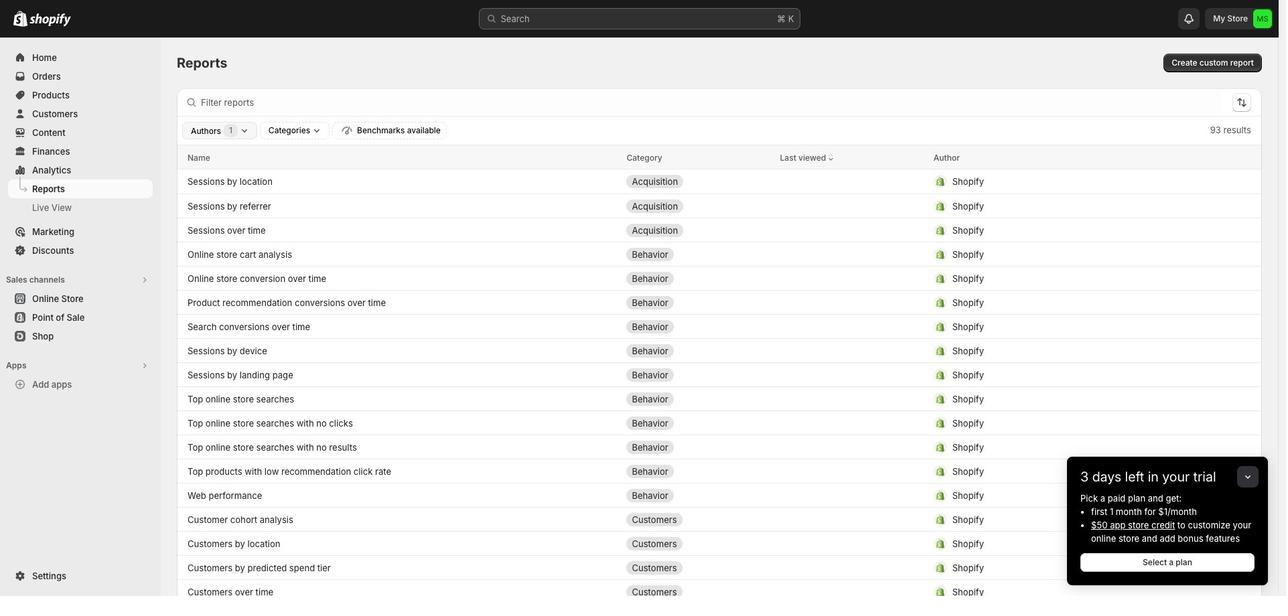 Task type: vqa. For each thing, say whether or not it's contained in the screenshot.
14th row from the bottom
yes



Task type: locate. For each thing, give the bounding box(es) containing it.
10 row from the top
[[177, 363, 1263, 387]]

16 row from the top
[[177, 507, 1263, 532]]

19 row from the top
[[177, 580, 1263, 597]]

5 row from the top
[[177, 242, 1263, 266]]

3 row from the top
[[177, 194, 1263, 218]]

row
[[177, 145, 1263, 170], [177, 170, 1263, 194], [177, 194, 1263, 218], [177, 218, 1263, 242], [177, 242, 1263, 266], [177, 266, 1263, 290], [177, 290, 1263, 314], [177, 314, 1263, 338], [177, 338, 1263, 363], [177, 363, 1263, 387], [177, 387, 1263, 411], [177, 411, 1263, 435], [177, 435, 1263, 459], [177, 459, 1263, 483], [177, 483, 1263, 507], [177, 507, 1263, 532], [177, 532, 1263, 556], [177, 556, 1263, 580], [177, 580, 1263, 597]]

11 row from the top
[[177, 387, 1263, 411]]

9 row from the top
[[177, 338, 1263, 363]]

cell
[[627, 171, 770, 192], [934, 171, 1220, 192], [627, 195, 770, 217], [781, 195, 923, 217], [934, 195, 1220, 217], [627, 220, 770, 241], [934, 220, 1220, 241], [627, 244, 770, 265], [781, 244, 923, 265], [934, 244, 1220, 265], [627, 268, 770, 289], [934, 268, 1220, 289], [627, 292, 770, 313], [781, 292, 923, 313], [934, 292, 1220, 313], [627, 316, 770, 337], [934, 316, 1220, 337], [627, 340, 770, 362], [781, 340, 923, 362], [934, 340, 1220, 362], [627, 364, 770, 386], [934, 364, 1220, 386], [627, 388, 770, 410], [781, 388, 923, 410], [934, 388, 1220, 410], [627, 413, 770, 434], [934, 413, 1220, 434], [627, 437, 770, 458], [781, 437, 923, 458], [934, 437, 1220, 458], [627, 461, 770, 482], [934, 461, 1220, 482], [627, 485, 770, 506], [781, 485, 923, 506], [934, 485, 1220, 506], [627, 509, 770, 531], [934, 509, 1220, 531], [627, 533, 770, 555], [781, 533, 923, 555], [934, 533, 1220, 555], [627, 557, 770, 579], [934, 557, 1220, 579], [627, 581, 770, 597], [781, 581, 923, 597], [934, 581, 1220, 597]]

list of reports table
[[177, 145, 1263, 597]]

13 row from the top
[[177, 435, 1263, 459]]

1 row from the top
[[177, 145, 1263, 170]]



Task type: describe. For each thing, give the bounding box(es) containing it.
Filter reports text field
[[201, 92, 1223, 113]]

4 row from the top
[[177, 218, 1263, 242]]

shopify image
[[29, 13, 71, 27]]

17 row from the top
[[177, 532, 1263, 556]]

my store image
[[1254, 9, 1273, 28]]

8 row from the top
[[177, 314, 1263, 338]]

18 row from the top
[[177, 556, 1263, 580]]

14 row from the top
[[177, 459, 1263, 483]]

6 row from the top
[[177, 266, 1263, 290]]

15 row from the top
[[177, 483, 1263, 507]]

shopify image
[[13, 11, 27, 27]]

2 row from the top
[[177, 170, 1263, 194]]

12 row from the top
[[177, 411, 1263, 435]]

7 row from the top
[[177, 290, 1263, 314]]



